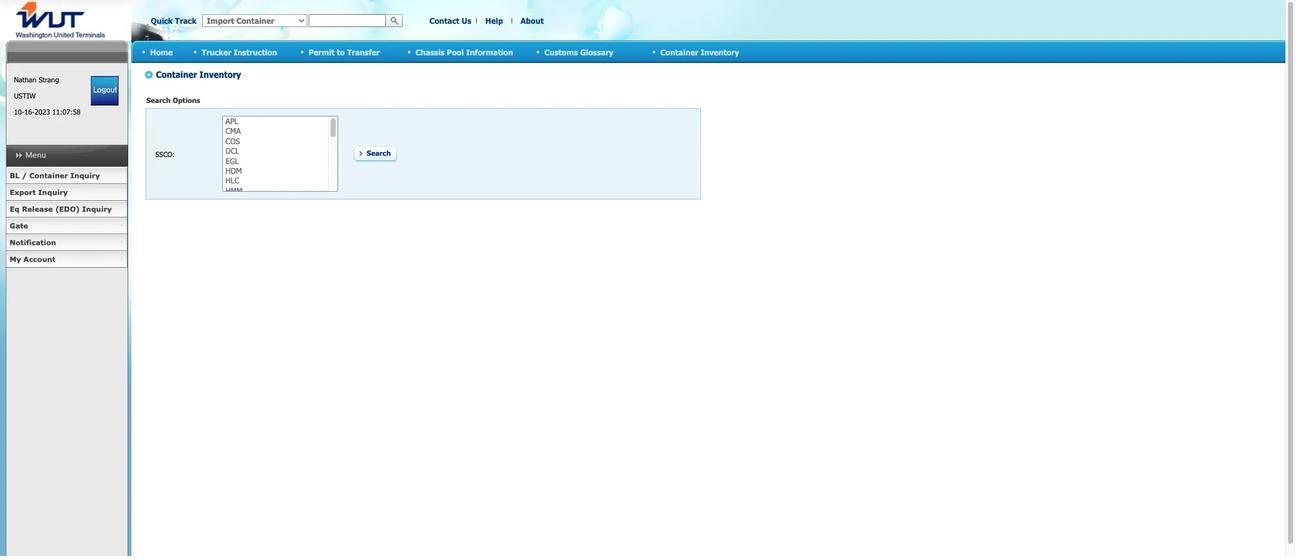 Task type: describe. For each thing, give the bounding box(es) containing it.
eq
[[10, 205, 19, 213]]

inquiry for container
[[70, 171, 100, 180]]

inventory
[[701, 47, 739, 56]]

inquiry inside export inquiry link
[[38, 188, 68, 197]]

notification link
[[6, 235, 128, 251]]

nathan strang
[[14, 75, 59, 84]]

11:07:58
[[52, 108, 80, 116]]

about
[[521, 16, 544, 25]]

contact
[[429, 16, 459, 25]]

glossary
[[580, 47, 613, 56]]

(edo)
[[55, 205, 80, 213]]

10-
[[14, 108, 24, 116]]

export inquiry
[[10, 188, 68, 197]]

container inventory
[[660, 47, 739, 56]]

notification
[[10, 238, 56, 247]]

account
[[23, 255, 55, 264]]

strang
[[39, 75, 59, 84]]

instruction
[[234, 47, 277, 56]]

help
[[485, 16, 503, 25]]

us
[[462, 16, 471, 25]]

trucker instruction
[[202, 47, 277, 56]]

my
[[10, 255, 21, 264]]

my account link
[[6, 251, 128, 268]]

chassis
[[416, 47, 445, 56]]

permit
[[309, 47, 335, 56]]

track
[[175, 16, 196, 25]]

login image
[[91, 76, 119, 106]]

contact us
[[429, 16, 471, 25]]

information
[[466, 47, 513, 56]]

contact us link
[[429, 16, 471, 25]]

customs glossary
[[544, 47, 613, 56]]



Task type: locate. For each thing, give the bounding box(es) containing it.
transfer
[[347, 47, 380, 56]]

0 vertical spatial container
[[660, 47, 698, 56]]

about link
[[521, 16, 544, 25]]

export
[[10, 188, 36, 197]]

inquiry up export inquiry link
[[70, 171, 100, 180]]

0 horizontal spatial container
[[29, 171, 68, 180]]

home
[[150, 47, 173, 56]]

eq release (edo) inquiry
[[10, 205, 112, 213]]

permit to transfer
[[309, 47, 380, 56]]

1 vertical spatial container
[[29, 171, 68, 180]]

inquiry inside eq release (edo) inquiry link
[[82, 205, 112, 213]]

1 horizontal spatial container
[[660, 47, 698, 56]]

container up export inquiry
[[29, 171, 68, 180]]

to
[[337, 47, 345, 56]]

gate link
[[6, 218, 128, 235]]

2023
[[35, 108, 50, 116]]

chassis pool information
[[416, 47, 513, 56]]

bl
[[10, 171, 20, 180]]

2 vertical spatial inquiry
[[82, 205, 112, 213]]

eq release (edo) inquiry link
[[6, 201, 128, 218]]

quick
[[151, 16, 173, 25]]

inquiry down bl / container inquiry
[[38, 188, 68, 197]]

gate
[[10, 222, 28, 230]]

help link
[[485, 16, 503, 25]]

None text field
[[309, 14, 386, 27]]

nathan
[[14, 75, 36, 84]]

bl / container inquiry
[[10, 171, 100, 180]]

container
[[660, 47, 698, 56], [29, 171, 68, 180]]

pool
[[447, 47, 464, 56]]

my account
[[10, 255, 55, 264]]

release
[[22, 205, 53, 213]]

quick track
[[151, 16, 196, 25]]

customs
[[544, 47, 578, 56]]

bl / container inquiry link
[[6, 168, 128, 184]]

0 vertical spatial inquiry
[[70, 171, 100, 180]]

16-
[[24, 108, 35, 116]]

inquiry for (edo)
[[82, 205, 112, 213]]

/
[[22, 171, 27, 180]]

trucker
[[202, 47, 231, 56]]

export inquiry link
[[6, 184, 128, 201]]

inquiry inside bl / container inquiry link
[[70, 171, 100, 180]]

10-16-2023 11:07:58
[[14, 108, 80, 116]]

container left the inventory on the top of the page
[[660, 47, 698, 56]]

inquiry
[[70, 171, 100, 180], [38, 188, 68, 197], [82, 205, 112, 213]]

inquiry right (edo)
[[82, 205, 112, 213]]

ustiw
[[14, 91, 36, 100]]

1 vertical spatial inquiry
[[38, 188, 68, 197]]



Task type: vqa. For each thing, say whether or not it's contained in the screenshot.
"Chassis"
yes



